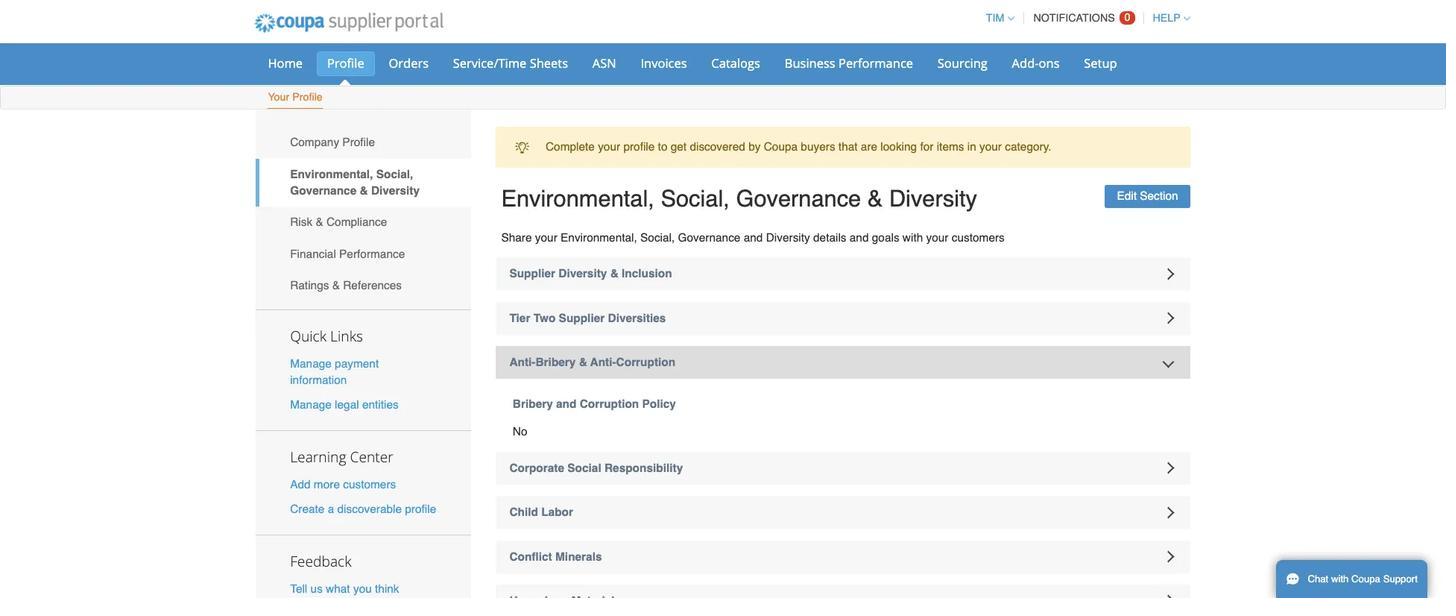 Task type: describe. For each thing, give the bounding box(es) containing it.
a
[[298, 457, 304, 469]]

asn link
[[529, 47, 570, 69]]

manage legal entities
[[264, 362, 362, 374]]

legal
[[304, 362, 327, 374]]

child
[[463, 460, 489, 472]]

minerals
[[505, 500, 547, 512]]

performance for business performance
[[763, 49, 830, 65]]

diversities
[[553, 283, 606, 295]]

manage for manage legal entities
[[264, 362, 302, 374]]

discoverable
[[307, 457, 365, 469]]

corporate
[[463, 420, 513, 432]]

section
[[1037, 172, 1071, 184]]

corporate social responsibility button
[[451, 411, 1083, 441]]

notifications 0
[[940, 10, 1028, 22]]

bribery inside dropdown button
[[487, 323, 524, 336]]

coupa inside alert
[[695, 128, 725, 140]]

with inside button
[[1211, 521, 1227, 532]]

invoices link
[[573, 47, 634, 69]]

support
[[1258, 521, 1289, 532]]

2 horizontal spatial and
[[773, 210, 790, 222]]

complete your profile to get discovered by coupa buyers that are looking for items in your category.
[[496, 128, 956, 140]]

coupa inside button
[[1229, 521, 1255, 532]]

you
[[321, 530, 338, 542]]

home link
[[234, 47, 285, 69]]

1 vertical spatial corruption
[[527, 361, 581, 374]]

manage for manage payment information
[[264, 325, 302, 337]]

add-ons
[[920, 49, 964, 65]]

supplier diversity & inclusion heading
[[451, 234, 1083, 264]]

tell us what you think
[[264, 530, 363, 542]]

0 horizontal spatial and
[[506, 361, 524, 374]]

feedback
[[264, 501, 320, 519]]

business performance link
[[704, 47, 840, 69]]

chat with coupa support
[[1189, 521, 1289, 532]]

diversity down the for
[[809, 168, 889, 192]]

think
[[341, 530, 363, 542]]

0 vertical spatial social,
[[342, 152, 376, 165]]

& right risk
[[287, 196, 294, 208]]

tier two supplier diversities
[[463, 283, 606, 295]]

anti-bribery & anti-corruption button
[[451, 315, 1083, 344]]

1 horizontal spatial and
[[676, 210, 694, 222]]

quick
[[264, 296, 297, 315]]

0
[[1023, 10, 1028, 21]]

for
[[837, 128, 849, 140]]

by
[[681, 128, 692, 140]]

learning center
[[264, 406, 358, 424]]

1 vertical spatial environmental,
[[456, 168, 595, 192]]

learning
[[264, 406, 315, 424]]

entities
[[329, 362, 362, 374]]

risk & compliance link
[[233, 188, 428, 217]]

risk & compliance
[[264, 196, 352, 208]]

labor
[[492, 460, 521, 472]]

& inside heading
[[555, 243, 563, 255]]

tier two supplier diversities button
[[451, 274, 1083, 304]]

setup link
[[976, 47, 1026, 69]]

& inside heading
[[527, 323, 534, 336]]

ratings
[[264, 254, 299, 266]]

share your environmental, social, governance and diversity details and goals with your customers
[[456, 210, 914, 222]]

profile link
[[288, 47, 341, 69]]

complete
[[496, 128, 541, 140]]

items
[[852, 128, 877, 140]]

0 horizontal spatial profile
[[368, 457, 397, 469]]

chat
[[1189, 521, 1208, 532]]

supplier inside dropdown button
[[463, 243, 505, 255]]

that
[[763, 128, 780, 140]]

navigation containing notifications 0
[[890, 2, 1083, 31]]

share
[[456, 210, 484, 222]]

supplier inside dropdown button
[[508, 283, 550, 295]]

edit section link
[[1005, 168, 1083, 189]]

edit section
[[1016, 172, 1071, 184]]

your profile
[[244, 83, 293, 94]]

2 anti- from the left
[[537, 323, 560, 336]]

information
[[264, 340, 315, 352]]

looking
[[801, 128, 834, 140]]

& right "ratings"
[[302, 254, 309, 266]]

manage legal entities link
[[264, 362, 362, 374]]

conflict
[[463, 500, 502, 512]]

compliance
[[297, 196, 352, 208]]

category.
[[914, 128, 956, 140]]

0 horizontal spatial environmental, social, governance & diversity
[[264, 152, 382, 179]]

financial performance link
[[233, 217, 428, 245]]

anti-bribery & anti-corruption
[[463, 323, 614, 336]]

create
[[264, 457, 295, 469]]

business
[[714, 49, 760, 65]]

1 vertical spatial social,
[[601, 168, 664, 192]]

edit
[[1016, 172, 1034, 184]]

links
[[300, 296, 330, 315]]

sourcing link
[[843, 47, 908, 69]]

corporate social responsibility heading
[[451, 411, 1083, 441]]

ratings & references
[[264, 254, 365, 266]]

ratings & references link
[[233, 245, 428, 274]]

hazardous materials
[[463, 540, 565, 552]]

0 horizontal spatial profile
[[266, 83, 293, 94]]

help link
[[1042, 11, 1083, 22]]

1 horizontal spatial environmental, social, governance & diversity
[[456, 168, 889, 192]]

orders link
[[344, 47, 399, 69]]

your right "in"
[[891, 128, 911, 140]]

invoices
[[583, 49, 625, 65]]

1 vertical spatial bribery
[[466, 361, 503, 374]]

coupa supplier portal image
[[221, 2, 413, 40]]

supplier diversity & inclusion button
[[451, 234, 1083, 264]]

service/time sheets link
[[402, 47, 526, 69]]

tier two supplier diversities heading
[[451, 274, 1083, 304]]



Task type: locate. For each thing, give the bounding box(es) containing it.
1 vertical spatial profile
[[368, 457, 397, 469]]

0 vertical spatial profile
[[567, 128, 595, 140]]

0 vertical spatial coupa
[[695, 128, 725, 140]]

profile down coupa supplier portal image
[[298, 49, 331, 65]]

social,
[[342, 152, 376, 165], [601, 168, 664, 192], [582, 210, 614, 222]]

details
[[740, 210, 770, 222]]

1 horizontal spatial profile
[[567, 128, 595, 140]]

tell us what you think button
[[264, 528, 363, 543]]

coupa left support
[[1229, 521, 1255, 532]]

get
[[610, 128, 624, 140]]

and
[[676, 210, 694, 222], [773, 210, 790, 222], [506, 361, 524, 374]]

help
[[1048, 11, 1074, 22]]

what
[[296, 530, 318, 542]]

create a discoverable profile link
[[264, 457, 397, 469]]

coupa right by
[[695, 128, 725, 140]]

profile right your on the left top of page
[[266, 83, 293, 94]]

financial
[[264, 225, 306, 237]]

environmental, social, governance & diversity link
[[233, 144, 428, 188]]

0 vertical spatial supplier
[[463, 243, 505, 255]]

environmental, social, governance & diversity up the share your environmental, social, governance and diversity details and goals with your customers
[[456, 168, 889, 192]]

social, up inclusion
[[582, 210, 614, 222]]

1 manage from the top
[[264, 325, 302, 337]]

payment
[[304, 325, 344, 337]]

catalogs link
[[637, 47, 701, 69]]

environmental, up supplier diversity & inclusion
[[510, 210, 579, 222]]

us
[[282, 530, 293, 542]]

complete your profile to get discovered by coupa buyers that are looking for items in your category. alert
[[451, 115, 1083, 152]]

asn
[[539, 49, 560, 65]]

0 vertical spatial profile
[[298, 49, 331, 65]]

inclusion
[[565, 243, 611, 255]]

1 vertical spatial supplier
[[508, 283, 550, 295]]

and down anti-bribery & anti-corruption
[[506, 361, 524, 374]]

profile right discoverable
[[368, 457, 397, 469]]

performance up "references"
[[309, 225, 368, 237]]

home
[[244, 49, 275, 65]]

social, up risk & compliance link
[[342, 152, 376, 165]]

0 horizontal spatial coupa
[[695, 128, 725, 140]]

corruption inside dropdown button
[[560, 323, 614, 336]]

with right the "chat"
[[1211, 521, 1227, 532]]

policy
[[584, 361, 615, 374]]

your left customers
[[842, 210, 863, 222]]

corruption down anti-bribery & anti-corruption
[[527, 361, 581, 374]]

1 vertical spatial manage
[[264, 362, 302, 374]]

bribery up "no"
[[466, 361, 503, 374]]

& left inclusion
[[555, 243, 563, 255]]

with right goals
[[821, 210, 839, 222]]

create a discoverable profile
[[264, 457, 397, 469]]

your
[[544, 128, 564, 140], [891, 128, 911, 140], [487, 210, 507, 222], [842, 210, 863, 222]]

supplier
[[463, 243, 505, 255], [508, 283, 550, 295]]

corruption
[[560, 323, 614, 336], [527, 361, 581, 374]]

performance inside 'link'
[[309, 225, 368, 237]]

manage payment information link
[[264, 325, 344, 352]]

bribery down two
[[487, 323, 524, 336]]

to
[[598, 128, 607, 140]]

child labor
[[463, 460, 521, 472]]

diversity left details on the right of the page
[[697, 210, 737, 222]]

no
[[466, 387, 480, 399]]

your right complete at top
[[544, 128, 564, 140]]

1 vertical spatial profile
[[266, 83, 293, 94]]

0 vertical spatial bribery
[[487, 323, 524, 336]]

0 horizontal spatial with
[[821, 210, 839, 222]]

environmental,
[[264, 152, 339, 165], [456, 168, 595, 192], [510, 210, 579, 222]]

social, down get
[[601, 168, 664, 192]]

notifications
[[940, 11, 1014, 22]]

performance
[[763, 49, 830, 65], [309, 225, 368, 237]]

environmental, down complete at top
[[456, 168, 595, 192]]

manage down the information
[[264, 362, 302, 374]]

and left goals
[[773, 210, 790, 222]]

0 horizontal spatial performance
[[309, 225, 368, 237]]

0 vertical spatial corruption
[[560, 323, 614, 336]]

sourcing
[[853, 49, 898, 65]]

conflict minerals button
[[451, 491, 1083, 521]]

child labor button
[[451, 451, 1083, 481]]

performance for financial performance
[[309, 225, 368, 237]]

& up goals
[[789, 168, 803, 192]]

catalogs
[[647, 49, 691, 65]]

manage inside manage payment information
[[264, 325, 302, 337]]

environmental, up risk & compliance
[[264, 152, 339, 165]]

& up risk & compliance link
[[327, 167, 335, 179]]

hazardous
[[463, 540, 517, 552]]

setup
[[986, 49, 1016, 65]]

buyers
[[728, 128, 760, 140]]

manage up the information
[[264, 325, 302, 337]]

references
[[312, 254, 365, 266]]

in
[[880, 128, 888, 140]]

discovered
[[627, 128, 678, 140]]

0 vertical spatial performance
[[763, 49, 830, 65]]

1 vertical spatial with
[[1211, 521, 1227, 532]]

0 horizontal spatial supplier
[[463, 243, 505, 255]]

navigation
[[890, 2, 1083, 31]]

add-
[[920, 49, 945, 65]]

manage payment information
[[264, 325, 344, 352]]

diversity inside dropdown button
[[508, 243, 552, 255]]

1 vertical spatial performance
[[309, 225, 368, 237]]

governance inside environmental, social, governance & diversity
[[264, 167, 324, 179]]

and left details on the right of the page
[[676, 210, 694, 222]]

governance
[[264, 167, 324, 179], [669, 168, 783, 192], [617, 210, 673, 222]]

manage
[[264, 325, 302, 337], [264, 362, 302, 374]]

1 horizontal spatial profile
[[298, 49, 331, 65]]

2 vertical spatial social,
[[582, 210, 614, 222]]

sheets
[[482, 49, 517, 65]]

chat with coupa support button
[[1161, 509, 1298, 544]]

performance right "business"
[[763, 49, 830, 65]]

your profile link
[[243, 80, 294, 99]]

anti- up "bribery and corruption policy"
[[537, 323, 560, 336]]

service/time sheets
[[412, 49, 517, 65]]

0 vertical spatial environmental,
[[264, 152, 339, 165]]

hazardous materials button
[[451, 531, 1083, 561]]

center
[[318, 406, 358, 424]]

diversity up tier two supplier diversities
[[508, 243, 552, 255]]

child labor heading
[[451, 451, 1083, 481]]

business performance
[[714, 49, 830, 65]]

supplier diversity & inclusion
[[463, 243, 611, 255]]

responsibility
[[550, 420, 621, 432]]

0 vertical spatial manage
[[264, 325, 302, 337]]

0 vertical spatial with
[[821, 210, 839, 222]]

tier
[[463, 283, 482, 295]]

1 vertical spatial coupa
[[1229, 521, 1255, 532]]

add-ons link
[[911, 47, 973, 69]]

anti- down tier
[[463, 323, 487, 336]]

profile
[[298, 49, 331, 65], [266, 83, 293, 94]]

&
[[327, 167, 335, 179], [789, 168, 803, 192], [287, 196, 294, 208], [555, 243, 563, 255], [302, 254, 309, 266], [527, 323, 534, 336]]

conflict minerals
[[463, 500, 547, 512]]

2 manage from the top
[[264, 362, 302, 374]]

supplier down share
[[463, 243, 505, 255]]

financial performance
[[264, 225, 368, 237]]

environmental, social, governance & diversity up the 'compliance' on the left top of the page
[[264, 152, 382, 179]]

0 horizontal spatial anti-
[[463, 323, 487, 336]]

1 anti- from the left
[[463, 323, 487, 336]]

ons
[[945, 49, 964, 65]]

supplier right two
[[508, 283, 550, 295]]

1 horizontal spatial coupa
[[1229, 521, 1255, 532]]

& up "bribery and corruption policy"
[[527, 323, 534, 336]]

hazardous materials heading
[[451, 531, 1083, 561]]

profile inside alert
[[567, 128, 595, 140]]

profile left to
[[567, 128, 595, 140]]

anti-bribery & anti-corruption heading
[[451, 315, 1083, 344]]

goals
[[793, 210, 818, 222]]

conflict minerals heading
[[451, 491, 1083, 521]]

environmental, inside environmental, social, governance & diversity
[[264, 152, 339, 165]]

corporate social responsibility
[[463, 420, 621, 432]]

1 horizontal spatial supplier
[[508, 283, 550, 295]]

are
[[783, 128, 798, 140]]

2 vertical spatial environmental,
[[510, 210, 579, 222]]

diversity inside environmental, social, governance & diversity
[[338, 167, 382, 179]]

1 horizontal spatial with
[[1211, 521, 1227, 532]]

& inside environmental, social, governance & diversity
[[327, 167, 335, 179]]

bribery and corruption policy
[[466, 361, 615, 374]]

your right share
[[487, 210, 507, 222]]

tell
[[264, 530, 279, 542]]

service/time
[[412, 49, 479, 65]]

orders
[[353, 49, 390, 65]]

corruption up policy in the left bottom of the page
[[560, 323, 614, 336]]

customers
[[866, 210, 914, 222]]

1 horizontal spatial anti-
[[537, 323, 560, 336]]

1 horizontal spatial performance
[[763, 49, 830, 65]]

diversity up risk & compliance link
[[338, 167, 382, 179]]



Task type: vqa. For each thing, say whether or not it's contained in the screenshot.
Home
yes



